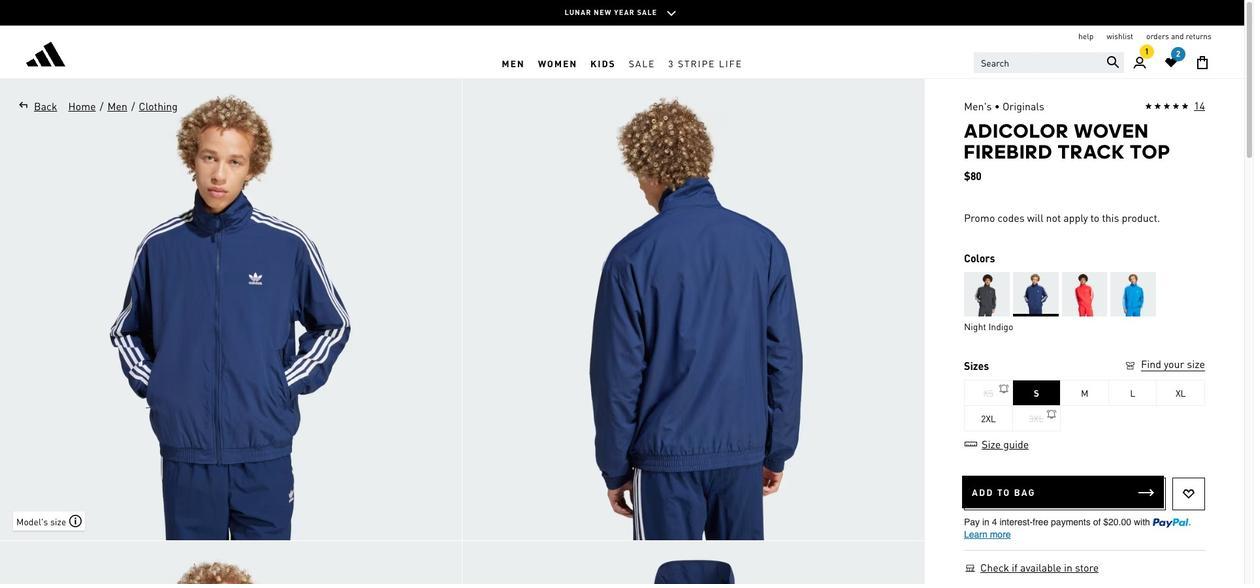 Task type: locate. For each thing, give the bounding box(es) containing it.
this
[[1102, 211, 1119, 225]]

size
[[1187, 357, 1205, 371], [50, 516, 66, 527]]

apply
[[1064, 211, 1088, 225]]

model's size button
[[13, 512, 85, 531]]

0 horizontal spatial size
[[50, 516, 66, 527]]

night indigo
[[964, 321, 1013, 333]]

xs button
[[965, 380, 1013, 406]]

check
[[981, 561, 1009, 575]]

/ right men
[[131, 99, 135, 113]]

home link
[[68, 99, 96, 114]]

model's
[[16, 516, 48, 527]]

if
[[1012, 561, 1018, 575]]

clothing link
[[138, 99, 178, 114]]

/
[[100, 99, 103, 113], [131, 99, 135, 113]]

back link
[[13, 99, 58, 114]]

0 horizontal spatial /
[[100, 99, 103, 113]]

find your size
[[1141, 357, 1205, 371]]

1 horizontal spatial size
[[1187, 357, 1205, 371]]

men link
[[495, 48, 532, 78]]

lunar new year sale
[[565, 8, 657, 17]]

originals
[[1003, 99, 1045, 113]]

add
[[972, 487, 994, 498]]

size guide
[[982, 438, 1029, 451]]

bag
[[1014, 487, 1036, 498]]

returns
[[1186, 31, 1212, 41]]

1 link
[[1124, 46, 1156, 78]]

xs
[[983, 387, 994, 399]]

life
[[719, 57, 743, 69]]

1 vertical spatial sale
[[629, 57, 655, 69]]

sale right 'year'
[[637, 8, 657, 17]]

and
[[1171, 31, 1184, 41]]

women link
[[532, 48, 584, 78]]

wishlist link
[[1107, 31, 1133, 42]]

0 vertical spatial size
[[1187, 357, 1205, 371]]

2xl
[[981, 413, 996, 425]]

promo codes will not apply to this product.
[[964, 211, 1160, 225]]

find your size image
[[1124, 360, 1137, 372]]

will
[[1027, 211, 1044, 225]]

2
[[1176, 49, 1181, 59]]

product color: night indigo image
[[1013, 272, 1059, 317]]

year
[[614, 8, 635, 17]]

new
[[594, 8, 612, 17]]

orders and returns link
[[1146, 31, 1212, 42]]

top
[[1130, 140, 1171, 163]]

sale left 3
[[629, 57, 655, 69]]

colors
[[964, 252, 995, 265]]

find your size button
[[1124, 357, 1205, 374]]

store
[[1075, 561, 1099, 575]]

firebird
[[964, 140, 1053, 163]]

model's size
[[16, 516, 66, 527]]

not
[[1046, 211, 1061, 225]]

blue adicolor woven firebird track top image
[[0, 79, 462, 541], [462, 79, 924, 541], [0, 542, 462, 585], [462, 542, 924, 585]]

indigo
[[989, 321, 1013, 333]]

l button
[[1109, 380, 1157, 406]]

14 button
[[1145, 99, 1205, 114]]

/ left men
[[100, 99, 103, 113]]

codes
[[998, 211, 1025, 225]]

home
[[68, 99, 96, 113]]

size right your
[[1187, 357, 1205, 371]]

3xl button
[[1013, 406, 1061, 432]]

s button
[[1013, 380, 1061, 406]]

kids
[[591, 57, 616, 69]]

1 horizontal spatial /
[[131, 99, 135, 113]]

men's • originals
[[964, 99, 1045, 113]]

orders
[[1146, 31, 1169, 41]]

clothing
[[139, 99, 178, 113]]

size
[[982, 438, 1001, 451]]

2 / from the left
[[131, 99, 135, 113]]

size right model's
[[50, 516, 66, 527]]

sizes
[[964, 359, 989, 373]]

men
[[502, 57, 525, 69]]

3 stripe life link
[[662, 48, 749, 78]]

add to bag
[[972, 487, 1036, 498]]

s
[[1034, 387, 1039, 399]]

stripe
[[678, 57, 716, 69]]



Task type: describe. For each thing, give the bounding box(es) containing it.
3
[[669, 57, 675, 69]]

kids link
[[584, 48, 622, 78]]

to
[[1091, 211, 1100, 225]]

xl button
[[1157, 380, 1205, 406]]

promo
[[964, 211, 995, 225]]

2 link
[[1156, 47, 1187, 78]]

product.
[[1122, 211, 1160, 225]]

1
[[1145, 48, 1149, 57]]

night
[[964, 321, 986, 333]]

check if available in store
[[981, 561, 1099, 575]]

1 / from the left
[[100, 99, 103, 113]]

add to bag button
[[962, 476, 1164, 509]]

help
[[1079, 31, 1094, 41]]

m
[[1081, 387, 1088, 399]]

help link
[[1079, 31, 1094, 42]]

$80
[[964, 169, 982, 183]]

orders and returns
[[1146, 31, 1212, 41]]

0 vertical spatial sale
[[637, 8, 657, 17]]

2xl button
[[965, 406, 1013, 432]]

men's
[[964, 99, 992, 113]]

in
[[1064, 561, 1073, 575]]

back
[[34, 99, 57, 113]]

check if available in store button
[[980, 561, 1099, 576]]

sale link
[[622, 48, 662, 78]]

to
[[997, 487, 1011, 498]]

size guide link
[[964, 438, 1030, 451]]

•
[[995, 99, 1000, 113]]

track
[[1058, 140, 1125, 163]]

adicolor woven firebird track top $80
[[964, 120, 1171, 183]]

available
[[1020, 561, 1061, 575]]

3xl
[[1029, 413, 1044, 425]]

home / men / clothing
[[68, 99, 178, 113]]

product color: black image
[[964, 272, 1010, 317]]

1 vertical spatial size
[[50, 516, 66, 527]]

product color: blue bird image
[[1111, 272, 1156, 317]]

men link
[[107, 99, 128, 114]]

woven
[[1074, 120, 1149, 142]]

main navigation element
[[298, 48, 947, 78]]

men
[[107, 99, 127, 113]]

14
[[1194, 99, 1205, 112]]

wishlist
[[1107, 31, 1133, 41]]

3 stripe life
[[669, 57, 743, 69]]

lunar
[[565, 8, 591, 17]]

your
[[1164, 357, 1184, 371]]

product color: better scarlet image
[[1062, 272, 1107, 317]]

l
[[1130, 387, 1135, 399]]

m button
[[1061, 380, 1109, 406]]

sale inside main navigation element
[[629, 57, 655, 69]]

guide
[[1004, 438, 1029, 451]]

Search field
[[974, 52, 1124, 73]]

xl
[[1176, 387, 1186, 399]]

find
[[1141, 357, 1161, 371]]

women
[[538, 57, 578, 69]]

adicolor
[[964, 120, 1069, 142]]



Task type: vqa. For each thing, say whether or not it's contained in the screenshot.
"&"
no



